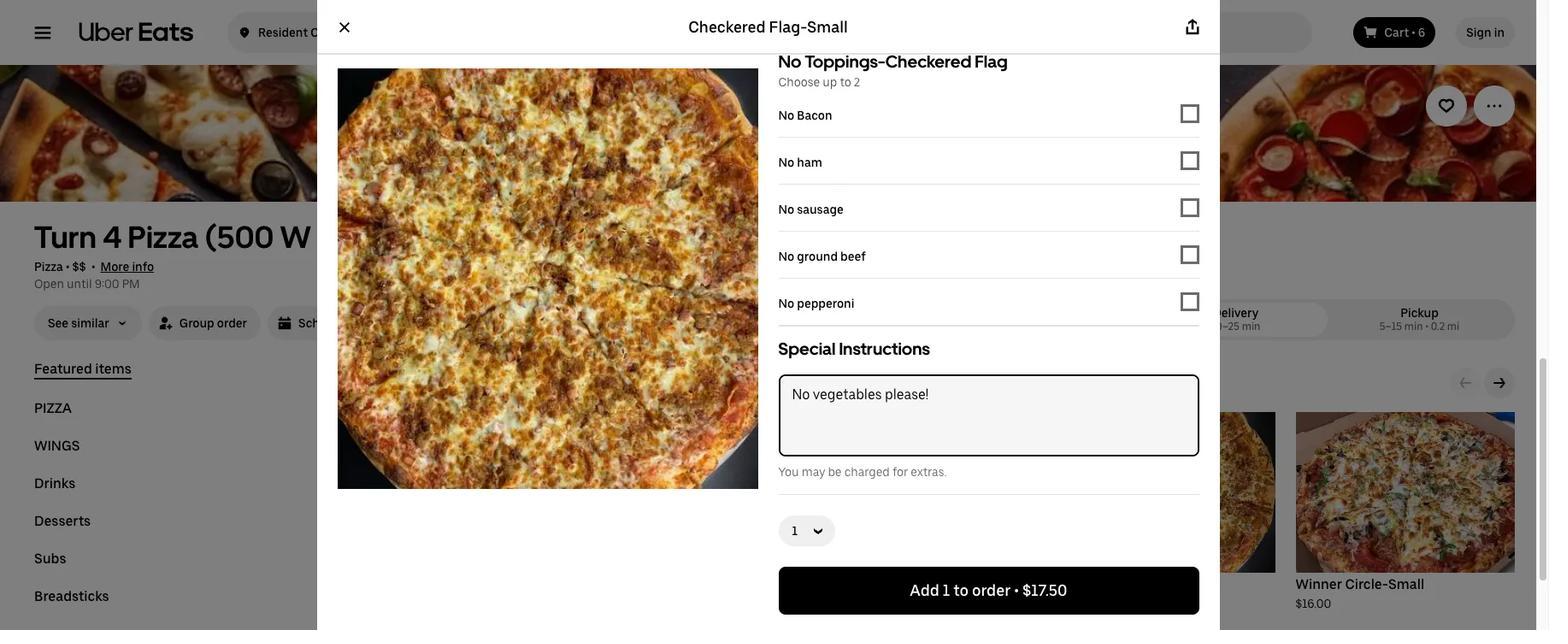 Task type: vqa. For each thing, say whether or not it's contained in the screenshot.
the left to
yes



Task type: describe. For each thing, give the bounding box(es) containing it.
add
[[910, 581, 940, 599]]

race city-large
[[816, 576, 920, 593]]

w
[[280, 219, 311, 256]]

pepperoni
[[797, 296, 855, 310]]

deliver to image
[[238, 22, 251, 43]]

• left the 6
[[1412, 26, 1416, 39]]

sign in
[[1467, 26, 1505, 39]]

ave)
[[432, 219, 498, 256]]

subs button
[[34, 551, 66, 568]]

1 vertical spatial order
[[972, 581, 1011, 599]]

[object object] radio containing pickup
[[1331, 303, 1508, 337]]

ground
[[797, 249, 838, 263]]

instructions
[[839, 339, 930, 359]]

0.2
[[1431, 321, 1445, 333]]

next image
[[1493, 376, 1507, 390]]

pm
[[122, 277, 140, 291]]

1 vertical spatial to
[[954, 581, 969, 599]]

pickup 5–15 min • 0.2 mi
[[1380, 306, 1460, 333]]

uber eats home image
[[79, 22, 193, 43]]

wings button
[[34, 438, 80, 455]]

sign
[[1467, 26, 1492, 39]]

featured items inside navigation
[[34, 361, 132, 377]]

heart outline link
[[1426, 86, 1467, 127]]

pizza • $$ • more info open until 9:00 pm
[[34, 260, 154, 291]]

south
[[355, 26, 389, 39]]

0 vertical spatial order
[[217, 316, 247, 330]]

no for bacon
[[779, 108, 795, 122]]

cart
[[1385, 26, 1409, 39]]

0 vertical spatial pizza
[[128, 219, 199, 256]]

share ios button
[[1172, 7, 1213, 48]]

checkered for checkered flag-small $15.00
[[1056, 576, 1125, 593]]

checkered for checkered flag-small
[[689, 18, 766, 36]]

no bacon
[[779, 108, 832, 122]]

desserts button
[[34, 513, 91, 530]]

summit
[[317, 219, 426, 256]]

1 horizontal spatial featured
[[337, 372, 421, 397]]

for
[[893, 465, 908, 479]]

1
[[943, 581, 950, 599]]

charged
[[844, 465, 890, 479]]

toro
[[453, 26, 478, 39]]

delivery 10–25 min
[[1211, 306, 1261, 333]]

up
[[823, 75, 837, 89]]

city-
[[851, 576, 883, 593]]

winner
[[1296, 576, 1342, 593]]

$17.50
[[1023, 581, 1067, 599]]

6
[[1418, 26, 1426, 39]]

#1
[[347, 423, 359, 435]]

no for sausage
[[779, 202, 795, 216]]

2
[[854, 75, 860, 89]]

min for pickup
[[1405, 321, 1423, 333]]

culture
[[311, 26, 353, 39]]

be
[[828, 465, 842, 479]]

liked for #1 most liked
[[388, 423, 411, 435]]

#2 most liked
[[587, 423, 651, 435]]

ham
[[797, 155, 822, 169]]

add 1 to order • $17.50
[[910, 581, 1067, 599]]

pizza
[[34, 400, 72, 416]]

checkered flag-small
[[689, 18, 848, 36]]

pizza inside pizza • $$ • more info open until 9:00 pm
[[34, 260, 63, 274]]

previous image
[[1459, 376, 1472, 390]]

Add a note text field
[[780, 376, 1198, 455]]

no ground beef
[[779, 249, 866, 263]]

pickup
[[1401, 306, 1439, 320]]

$$
[[72, 260, 86, 274]]

• left $$
[[66, 260, 70, 274]]

race
[[816, 576, 848, 593]]

no for pepperoni
[[779, 296, 795, 310]]

see similar
[[48, 316, 109, 330]]

chevron down small image
[[116, 317, 128, 329]]

special instructions
[[779, 339, 930, 359]]

resident culture south end and el toro bruto link
[[227, 12, 562, 53]]

cart • 6
[[1385, 26, 1426, 39]]

most for #2
[[602, 423, 626, 435]]

end
[[392, 26, 414, 39]]

group
[[179, 316, 214, 330]]

three dots horizontal button
[[1474, 86, 1515, 127]]

bruto
[[481, 26, 512, 39]]

sign in link
[[1456, 17, 1515, 48]]

mi
[[1447, 321, 1460, 333]]

checkered flag-small $15.00
[[1056, 576, 1198, 611]]

1 horizontal spatial items
[[425, 372, 478, 397]]

sausage
[[797, 202, 844, 216]]

close image
[[337, 21, 351, 34]]

more
[[100, 260, 129, 274]]

• left $17.50
[[1014, 581, 1019, 599]]

no for toppings-
[[779, 51, 802, 72]]

el
[[440, 26, 451, 39]]

group order link
[[149, 306, 261, 340]]

4
[[103, 219, 122, 256]]



Task type: locate. For each thing, give the bounding box(es) containing it.
2 no from the top
[[779, 108, 795, 122]]

no left ground
[[779, 249, 795, 263]]

6 no from the top
[[779, 296, 795, 310]]

1 horizontal spatial min
[[1405, 321, 1423, 333]]

you may be charged for extras.
[[779, 465, 947, 479]]

2 min from the left
[[1405, 321, 1423, 333]]

liked right #1
[[388, 423, 411, 435]]

0 horizontal spatial min
[[1242, 321, 1261, 333]]

0 horizontal spatial order
[[217, 316, 247, 330]]

1 horizontal spatial featured items
[[337, 372, 478, 397]]

2 most from the left
[[602, 423, 626, 435]]

0 horizontal spatial featured items
[[34, 361, 132, 377]]

flag- inside checkered flag-small $15.00
[[1128, 576, 1162, 593]]

no pepperoni
[[779, 296, 855, 310]]

toppings-
[[805, 51, 886, 72]]

schedule
[[298, 316, 351, 330]]

large
[[883, 576, 920, 593]]

1 horizontal spatial order
[[972, 581, 1011, 599]]

no toppings-checkered flag choose up to 2
[[779, 51, 1008, 89]]

0 horizontal spatial checkered
[[689, 18, 766, 36]]

1 horizontal spatial small
[[1162, 576, 1198, 593]]

0 horizontal spatial [object object] radio
[[1147, 303, 1324, 337]]

• right $$
[[91, 260, 95, 274]]

4 no from the top
[[779, 202, 795, 216]]

add to favorites image
[[1438, 97, 1455, 115]]

most for #1
[[361, 423, 386, 435]]

similar
[[71, 316, 109, 330]]

navigation containing featured items
[[34, 361, 296, 626]]

order right group
[[217, 316, 247, 330]]

share ios image
[[1184, 19, 1201, 36]]

1 horizontal spatial [object object] radio
[[1331, 303, 1508, 337]]

in
[[1494, 26, 1505, 39]]

flag- for checkered flag-small $15.00
[[1128, 576, 1162, 593]]

1 min from the left
[[1242, 321, 1261, 333]]

main navigation menu image
[[34, 24, 51, 41]]

to left 2
[[840, 75, 851, 89]]

(500
[[205, 219, 274, 256]]

featured up pizza
[[34, 361, 92, 377]]

to inside no toppings-checkered flag choose up to 2
[[840, 75, 851, 89]]

1 vertical spatial checkered
[[886, 51, 972, 72]]

1 horizontal spatial pizza
[[128, 219, 199, 256]]

featured up the #1 most liked on the bottom of the page
[[337, 372, 421, 397]]

liked for #2 most liked
[[629, 423, 651, 435]]

circle-
[[1345, 576, 1389, 593]]

navigation
[[34, 361, 296, 626]]

small inside winner circle-small $16.00
[[1389, 576, 1425, 593]]

breadsticks button
[[34, 588, 109, 605]]

1 horizontal spatial liked
[[629, 423, 651, 435]]

featured
[[34, 361, 92, 377], [337, 372, 421, 397]]

order right '1'
[[972, 581, 1011, 599]]

featured inside button
[[34, 361, 92, 377]]

items inside button
[[95, 361, 132, 377]]

min
[[1242, 321, 1261, 333], [1405, 321, 1423, 333]]

no left sausage
[[779, 202, 795, 216]]

pizza
[[128, 219, 199, 256], [34, 260, 63, 274]]

#2
[[587, 423, 599, 435]]

small for checkered flag-small $15.00
[[1162, 576, 1198, 593]]

no for ground
[[779, 249, 795, 263]]

no up choose
[[779, 51, 802, 72]]

order
[[217, 316, 247, 330], [972, 581, 1011, 599]]

2 horizontal spatial checkered
[[1056, 576, 1125, 593]]

you
[[779, 465, 799, 479]]

0 horizontal spatial pizza
[[34, 260, 63, 274]]

small for checkered flag-small
[[807, 18, 848, 36]]

0 horizontal spatial featured
[[34, 361, 92, 377]]

group order
[[179, 316, 247, 330]]

pizza button
[[34, 400, 72, 417]]

view more options image
[[1486, 97, 1503, 115]]

10–25
[[1211, 321, 1240, 333]]

0 vertical spatial to
[[840, 75, 851, 89]]

info
[[132, 260, 154, 274]]

0 horizontal spatial most
[[361, 423, 386, 435]]

and
[[416, 26, 438, 39]]

no
[[779, 51, 802, 72], [779, 108, 795, 122], [779, 155, 795, 169], [779, 202, 795, 216], [779, 249, 795, 263], [779, 296, 795, 310]]

winner circle-small $16.00
[[1296, 576, 1425, 611]]

1 horizontal spatial flag-
[[1128, 576, 1162, 593]]

checkered inside checkered flag-small $15.00
[[1056, 576, 1125, 593]]

resident culture south end and el toro bruto
[[258, 26, 512, 39]]

see
[[48, 316, 68, 330]]

delivery
[[1213, 306, 1259, 320]]

flag- for checkered flag-small
[[769, 18, 807, 36]]

featured items
[[34, 361, 132, 377], [337, 372, 478, 397]]

$16.00
[[1296, 597, 1332, 611]]

beef
[[841, 249, 866, 263]]

featured items button
[[34, 361, 132, 380]]

no ham
[[779, 155, 822, 169]]

flag-
[[769, 18, 807, 36], [1128, 576, 1162, 593]]

no left ham
[[779, 155, 795, 169]]

2 horizontal spatial small
[[1389, 576, 1425, 593]]

min down delivery
[[1242, 321, 1261, 333]]

checkered inside no toppings-checkered flag choose up to 2
[[886, 51, 972, 72]]

breadsticks
[[34, 588, 109, 605]]

most right #1
[[361, 423, 386, 435]]

no sausage
[[779, 202, 844, 216]]

1 [object object] radio from the left
[[1147, 303, 1324, 337]]

min for delivery
[[1242, 321, 1261, 333]]

small for winner circle-small $16.00
[[1389, 576, 1425, 593]]

no left bacon
[[779, 108, 795, 122]]

no for ham
[[779, 155, 795, 169]]

featured items down 'see similar'
[[34, 361, 132, 377]]

wings
[[34, 438, 80, 454]]

1 horizontal spatial to
[[954, 581, 969, 599]]

1 liked from the left
[[388, 423, 411, 435]]

1 horizontal spatial checkered
[[886, 51, 972, 72]]

0 horizontal spatial small
[[807, 18, 848, 36]]

special
[[779, 339, 836, 359]]

1 most from the left
[[361, 423, 386, 435]]

0 vertical spatial checkered
[[689, 18, 766, 36]]

open
[[34, 277, 64, 291]]

turn
[[34, 219, 96, 256]]

featured items up the #1 most liked on the bottom of the page
[[337, 372, 478, 397]]

small inside checkered flag-small $15.00
[[1162, 576, 1198, 593]]

min down pickup
[[1405, 321, 1423, 333]]

1 vertical spatial flag-
[[1128, 576, 1162, 593]]

desserts
[[34, 513, 91, 529]]

0 horizontal spatial flag-
[[769, 18, 807, 36]]

2 liked from the left
[[629, 423, 651, 435]]

drinks button
[[34, 475, 75, 493]]

checkered
[[689, 18, 766, 36], [886, 51, 972, 72], [1056, 576, 1125, 593]]

most
[[361, 423, 386, 435], [602, 423, 626, 435]]

x button
[[324, 7, 365, 48]]

turn 4 pizza (500 w summit ave)
[[34, 219, 498, 256]]

1 horizontal spatial most
[[602, 423, 626, 435]]

min inside pickup 5–15 min • 0.2 mi
[[1405, 321, 1423, 333]]

to
[[840, 75, 851, 89], [954, 581, 969, 599]]

• inside pickup 5–15 min • 0.2 mi
[[1426, 321, 1429, 333]]

pizza up info
[[128, 219, 199, 256]]

#1 most liked
[[347, 423, 411, 435]]

items
[[95, 361, 132, 377], [425, 372, 478, 397]]

9:00
[[95, 277, 119, 291]]

[object Object] radio
[[1147, 303, 1324, 337], [1331, 303, 1508, 337]]

0 horizontal spatial liked
[[388, 423, 411, 435]]

0 horizontal spatial items
[[95, 361, 132, 377]]

pizza up the open
[[34, 260, 63, 274]]

min inside the delivery 10–25 min
[[1242, 321, 1261, 333]]

1 vertical spatial pizza
[[34, 260, 63, 274]]

liked
[[388, 423, 411, 435], [629, 423, 651, 435]]

extras.
[[911, 465, 947, 479]]

2 [object object] radio from the left
[[1331, 303, 1508, 337]]

until
[[67, 277, 92, 291]]

2 vertical spatial checkered
[[1056, 576, 1125, 593]]

5 no from the top
[[779, 249, 795, 263]]

no inside no toppings-checkered flag choose up to 2
[[779, 51, 802, 72]]

bacon
[[797, 108, 832, 122]]

• left 0.2
[[1426, 321, 1429, 333]]

small
[[807, 18, 848, 36], [1162, 576, 1198, 593], [1389, 576, 1425, 593]]

liked right #2
[[629, 423, 651, 435]]

to right '1'
[[954, 581, 969, 599]]

flag
[[975, 51, 1008, 72]]

1 no from the top
[[779, 51, 802, 72]]

resident
[[258, 26, 308, 39]]

5–15
[[1380, 321, 1402, 333]]

0 horizontal spatial to
[[840, 75, 851, 89]]

most right #2
[[602, 423, 626, 435]]

•
[[1412, 26, 1416, 39], [66, 260, 70, 274], [91, 260, 95, 274], [1426, 321, 1429, 333], [1014, 581, 1019, 599]]

drinks
[[34, 475, 75, 492]]

3 no from the top
[[779, 155, 795, 169]]

0 vertical spatial flag-
[[769, 18, 807, 36]]

[object object] radio containing delivery
[[1147, 303, 1324, 337]]

no left "pepperoni"
[[779, 296, 795, 310]]



